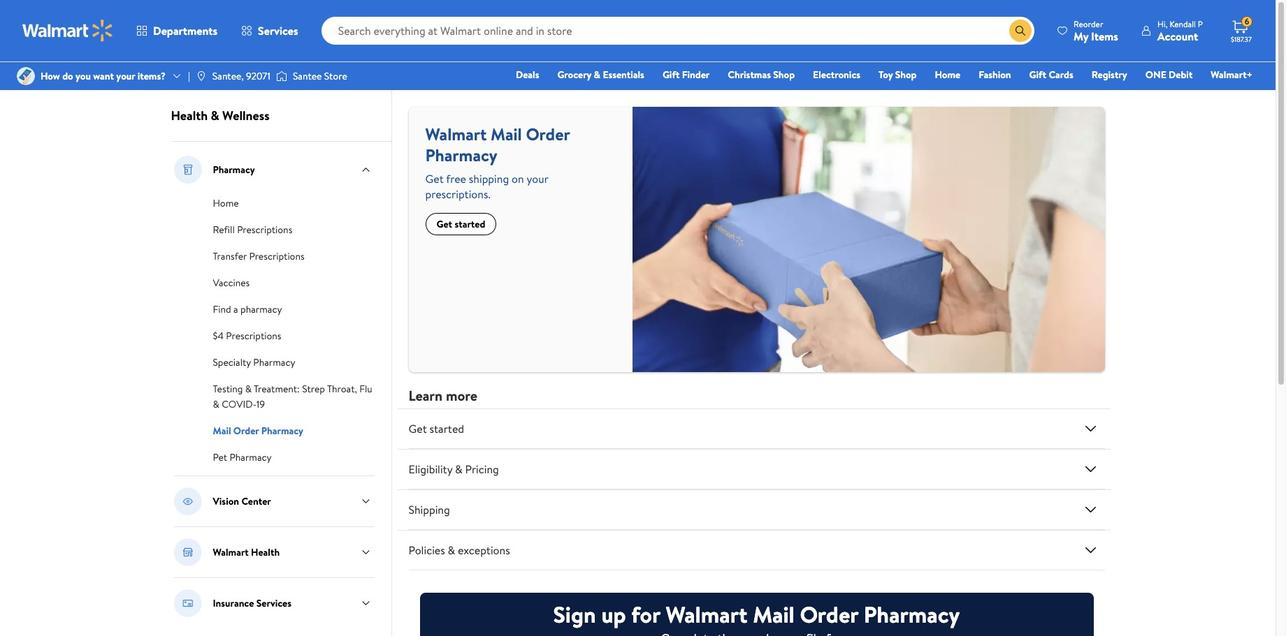 Task type: locate. For each thing, give the bounding box(es) containing it.
registry link
[[1086, 67, 1134, 82]]

deals
[[516, 68, 539, 82]]

shop for christmas shop
[[773, 68, 795, 82]]

hi,
[[1158, 18, 1168, 30]]

covid-
[[222, 398, 256, 412]]

started down prescriptions.
[[455, 217, 485, 231]]

get started down prescriptions.
[[437, 217, 485, 231]]

sign up for walmart mail order pharmacy
[[553, 600, 960, 631]]

1 horizontal spatial gift
[[1030, 68, 1047, 82]]

1 vertical spatial mail
[[213, 424, 231, 438]]

flu
[[360, 382, 372, 396]]

how do you want your items?
[[41, 69, 166, 83]]

2 horizontal spatial walmart
[[666, 600, 748, 631]]

$4
[[213, 329, 224, 343]]

1 vertical spatial walmart
[[213, 546, 249, 560]]

gift finder link
[[656, 67, 716, 82]]

& left the wellness
[[211, 107, 219, 124]]

0 vertical spatial home
[[935, 68, 961, 82]]

0 horizontal spatial home link
[[213, 195, 239, 210]]

gift for gift cards
[[1030, 68, 1047, 82]]

1 vertical spatial order
[[233, 424, 259, 438]]

get down prescriptions.
[[437, 217, 452, 231]]

1 horizontal spatial mail
[[491, 122, 522, 146]]

Walmart Site-Wide search field
[[321, 17, 1035, 45]]

get started image
[[1083, 421, 1099, 438]]

shop right christmas
[[773, 68, 795, 82]]

services up '92071'
[[258, 23, 298, 38]]

gift for gift finder
[[663, 68, 680, 82]]

0 horizontal spatial gift
[[663, 68, 680, 82]]

prescriptions up specialty pharmacy link
[[226, 329, 281, 343]]

 image
[[276, 69, 287, 83]]

& for policies
[[448, 543, 455, 559]]

walmart right for at the bottom
[[666, 600, 748, 631]]

walmart for mail
[[425, 122, 487, 146]]

& right the grocery
[[594, 68, 601, 82]]

fashion
[[979, 68, 1011, 82]]

& left pricing on the bottom
[[455, 462, 463, 478]]

insurance
[[213, 597, 254, 611]]

eligibility
[[409, 462, 453, 478]]

treatment:
[[254, 382, 300, 396]]

0 vertical spatial prescriptions
[[237, 223, 292, 237]]

prescriptions.
[[425, 187, 491, 202]]

1 horizontal spatial shop
[[895, 68, 917, 82]]

& right policies
[[448, 543, 455, 559]]

0 vertical spatial get started
[[437, 217, 485, 231]]

walmart right walmart health icon
[[213, 546, 249, 560]]

1 horizontal spatial your
[[527, 171, 548, 187]]

reorder
[[1074, 18, 1104, 30]]

want
[[93, 69, 114, 83]]

0 vertical spatial walmart
[[425, 122, 487, 146]]

0 horizontal spatial home
[[213, 196, 239, 210]]

walmart health
[[213, 546, 280, 560]]

get started down learn more
[[409, 422, 464, 437]]

0 horizontal spatial  image
[[17, 67, 35, 85]]

0 horizontal spatial health
[[171, 107, 208, 124]]

hi, kendall p account
[[1158, 18, 1203, 44]]

vision center image
[[174, 488, 202, 516]]

walmart inside walmart mail order pharmacy get free shipping on your prescriptions.
[[425, 122, 487, 146]]

 image right |
[[196, 71, 207, 82]]

walmart up free
[[425, 122, 487, 146]]

1 vertical spatial prescriptions
[[249, 250, 305, 264]]

gift left 'cards'
[[1030, 68, 1047, 82]]

pharmacy
[[425, 143, 498, 167], [213, 163, 255, 177], [253, 356, 295, 370], [261, 424, 303, 438], [230, 451, 272, 465], [864, 600, 960, 631]]

&
[[594, 68, 601, 82], [211, 107, 219, 124], [245, 382, 252, 396], [213, 398, 219, 412], [455, 462, 463, 478], [448, 543, 455, 559]]

health down |
[[171, 107, 208, 124]]

1 shop from the left
[[773, 68, 795, 82]]

get inside get started link
[[437, 217, 452, 231]]

0 vertical spatial your
[[116, 69, 135, 83]]

testing & treatment: strep throat, flu & covid-19
[[213, 382, 372, 412]]

up
[[602, 600, 626, 631]]

order
[[526, 122, 570, 146], [233, 424, 259, 438], [800, 600, 859, 631]]

1 horizontal spatial order
[[526, 122, 570, 146]]

services
[[258, 23, 298, 38], [256, 597, 292, 611]]

 image
[[17, 67, 35, 85], [196, 71, 207, 82]]

christmas shop link
[[722, 67, 801, 82]]

vision center
[[213, 495, 271, 509]]

santee store
[[293, 69, 347, 83]]

health down center
[[251, 546, 280, 560]]

christmas
[[728, 68, 771, 82]]

0 horizontal spatial walmart
[[213, 546, 249, 560]]

2 gift from the left
[[1030, 68, 1047, 82]]

1 vertical spatial get
[[437, 217, 452, 231]]

your
[[116, 69, 135, 83], [527, 171, 548, 187]]

refill
[[213, 223, 235, 237]]

get left free
[[425, 171, 444, 187]]

1 vertical spatial your
[[527, 171, 548, 187]]

6
[[1245, 16, 1250, 27]]

pricing
[[465, 462, 499, 478]]

& up covid-
[[245, 382, 252, 396]]

services right insurance
[[256, 597, 292, 611]]

get
[[425, 171, 444, 187], [437, 217, 452, 231], [409, 422, 427, 437]]

toy shop link
[[873, 67, 923, 82]]

2 vertical spatial order
[[800, 600, 859, 631]]

you
[[76, 69, 91, 83]]

throat,
[[327, 382, 357, 396]]

get started link
[[425, 213, 497, 236]]

prescriptions for $4 prescriptions
[[226, 329, 281, 343]]

pharmacy image
[[174, 156, 202, 184]]

more
[[446, 387, 478, 406]]

eligibility & pricing image
[[1083, 462, 1099, 478]]

refill prescriptions
[[213, 223, 292, 237]]

transfer prescriptions
[[213, 250, 305, 264]]

home up refill
[[213, 196, 239, 210]]

0 horizontal spatial shop
[[773, 68, 795, 82]]

toy shop
[[879, 68, 917, 82]]

1 gift from the left
[[663, 68, 680, 82]]

p
[[1198, 18, 1203, 30]]

do
[[62, 69, 73, 83]]

prescriptions for transfer prescriptions
[[249, 250, 305, 264]]

walmart
[[425, 122, 487, 146], [213, 546, 249, 560], [666, 600, 748, 631]]

reorder my items
[[1074, 18, 1119, 44]]

home left fashion
[[935, 68, 961, 82]]

shop for toy shop
[[895, 68, 917, 82]]

 image left how
[[17, 67, 35, 85]]

home link
[[929, 67, 967, 82], [213, 195, 239, 210]]

2 vertical spatial walmart
[[666, 600, 748, 631]]

santee
[[293, 69, 322, 83]]

finder
[[682, 68, 710, 82]]

0 vertical spatial started
[[455, 217, 485, 231]]

started down learn more
[[430, 422, 464, 437]]

0 vertical spatial services
[[258, 23, 298, 38]]

0 vertical spatial mail
[[491, 122, 522, 146]]

0 vertical spatial home link
[[929, 67, 967, 82]]

toy
[[879, 68, 893, 82]]

1 vertical spatial started
[[430, 422, 464, 437]]

& for health
[[211, 107, 219, 124]]

home
[[935, 68, 961, 82], [213, 196, 239, 210]]

health & wellness
[[171, 107, 270, 124]]

gift left finder
[[663, 68, 680, 82]]

home link up refill
[[213, 195, 239, 210]]

get down learn
[[409, 422, 427, 437]]

home link left fashion
[[929, 67, 967, 82]]

items
[[1091, 28, 1119, 44]]

mail inside walmart mail order pharmacy get free shipping on your prescriptions.
[[491, 122, 522, 146]]

0 horizontal spatial your
[[116, 69, 135, 83]]

2 horizontal spatial mail
[[753, 600, 795, 631]]

1 horizontal spatial health
[[251, 546, 280, 560]]

mail order pharmacy link
[[213, 423, 303, 438]]

prescriptions up transfer prescriptions link
[[237, 223, 292, 237]]

2 vertical spatial get
[[409, 422, 427, 437]]

2 shop from the left
[[895, 68, 917, 82]]

mail
[[491, 122, 522, 146], [213, 424, 231, 438], [753, 600, 795, 631]]

0 vertical spatial order
[[526, 122, 570, 146]]

prescriptions down the refill prescriptions
[[249, 250, 305, 264]]

testing & treatment: strep throat, flu & covid-19 link
[[213, 381, 372, 412]]

2 horizontal spatial order
[[800, 600, 859, 631]]

deals link
[[510, 67, 546, 82]]

0 horizontal spatial mail
[[213, 424, 231, 438]]

specialty pharmacy
[[213, 356, 295, 370]]

shop right 'toy'
[[895, 68, 917, 82]]

1 horizontal spatial walmart
[[425, 122, 487, 146]]

fashion link
[[973, 67, 1018, 82]]

0 vertical spatial get
[[425, 171, 444, 187]]

vaccines link
[[213, 275, 250, 290]]

your right on
[[527, 171, 548, 187]]

1 horizontal spatial  image
[[196, 71, 207, 82]]

vaccines
[[213, 276, 250, 290]]

2 vertical spatial prescriptions
[[226, 329, 281, 343]]

get inside walmart mail order pharmacy get free shipping on your prescriptions.
[[425, 171, 444, 187]]

walmart+
[[1211, 68, 1253, 82]]

your right want
[[116, 69, 135, 83]]



Task type: vqa. For each thing, say whether or not it's contained in the screenshot.
Toy Shop link on the right top of page
yes



Task type: describe. For each thing, give the bounding box(es) containing it.
pharmacy
[[241, 303, 282, 317]]

grocery & essentials link
[[551, 67, 651, 82]]

items?
[[138, 69, 166, 83]]

19
[[256, 398, 265, 412]]

1 horizontal spatial home link
[[929, 67, 967, 82]]

1 vertical spatial get started
[[409, 422, 464, 437]]

registry
[[1092, 68, 1128, 82]]

1 vertical spatial health
[[251, 546, 280, 560]]

mail order pharmacy
[[213, 424, 303, 438]]

$4 prescriptions link
[[213, 328, 281, 343]]

one
[[1146, 68, 1167, 82]]

transfer prescriptions link
[[213, 248, 305, 264]]

find
[[213, 303, 231, 317]]

learn more
[[409, 387, 478, 406]]

pharmacy inside walmart mail order pharmacy get free shipping on your prescriptions.
[[425, 143, 498, 167]]

pet
[[213, 451, 227, 465]]

refill prescriptions link
[[213, 222, 292, 237]]

 image for santee, 92071
[[196, 71, 207, 82]]

find a pharmacy link
[[213, 301, 282, 317]]

my
[[1074, 28, 1089, 44]]

one debit
[[1146, 68, 1193, 82]]

how
[[41, 69, 60, 83]]

1 vertical spatial home link
[[213, 195, 239, 210]]

vision
[[213, 495, 239, 509]]

0 horizontal spatial order
[[233, 424, 259, 438]]

your inside walmart mail order pharmacy get free shipping on your prescriptions.
[[527, 171, 548, 187]]

insurance services
[[213, 597, 292, 611]]

& for grocery
[[594, 68, 601, 82]]

find a pharmacy
[[213, 303, 282, 317]]

strep
[[302, 382, 325, 396]]

walmart for health
[[213, 546, 249, 560]]

shipping
[[409, 503, 450, 518]]

a
[[234, 303, 238, 317]]

departments
[[153, 23, 217, 38]]

|
[[188, 69, 190, 83]]

kendall
[[1170, 18, 1196, 30]]

departments button
[[124, 14, 229, 48]]

search icon image
[[1015, 25, 1026, 36]]

Search search field
[[321, 17, 1035, 45]]

0 vertical spatial health
[[171, 107, 208, 124]]

santee, 92071
[[212, 69, 271, 83]]

walmart+ link
[[1205, 67, 1259, 82]]

essentials
[[603, 68, 645, 82]]

specialty
[[213, 356, 251, 370]]

1 vertical spatial home
[[213, 196, 239, 210]]

shipping image
[[1083, 502, 1099, 519]]

walmart mail order pharmacy get free shipping on your prescriptions.
[[425, 122, 570, 202]]

& for testing
[[245, 382, 252, 396]]

christmas shop
[[728, 68, 795, 82]]

center
[[241, 495, 271, 509]]

1 horizontal spatial home
[[935, 68, 961, 82]]

& down testing
[[213, 398, 219, 412]]

testing
[[213, 382, 243, 396]]

& for eligibility
[[455, 462, 463, 478]]

store
[[324, 69, 347, 83]]

cards
[[1049, 68, 1074, 82]]

walmart health image
[[174, 539, 202, 567]]

2 vertical spatial mail
[[753, 600, 795, 631]]

for
[[631, 600, 661, 631]]

$187.37
[[1231, 34, 1252, 44]]

policies & exceptions
[[409, 543, 510, 559]]

wellness
[[222, 107, 270, 124]]

on
[[512, 171, 524, 187]]

walmart insurance services image
[[174, 590, 202, 618]]

1 vertical spatial services
[[256, 597, 292, 611]]

shipping
[[469, 171, 509, 187]]

gift finder
[[663, 68, 710, 82]]

order inside walmart mail order pharmacy get free shipping on your prescriptions.
[[526, 122, 570, 146]]

 image for how do you want your items?
[[17, 67, 35, 85]]

pet pharmacy link
[[213, 450, 272, 465]]

pet pharmacy
[[213, 451, 272, 465]]

policies
[[409, 543, 445, 559]]

free
[[446, 171, 466, 187]]

$4 prescriptions
[[213, 329, 281, 343]]

sign
[[553, 600, 596, 631]]

specialty pharmacy link
[[213, 354, 295, 370]]

eligibility & pricing
[[409, 462, 499, 478]]

learn
[[409, 387, 443, 406]]

services inside popup button
[[258, 23, 298, 38]]

92071
[[246, 69, 271, 83]]

policies & exceptions image
[[1083, 543, 1099, 560]]

prescriptions for refill prescriptions
[[237, 223, 292, 237]]

electronics link
[[807, 67, 867, 82]]

grocery & essentials
[[558, 68, 645, 82]]

services button
[[229, 14, 310, 48]]

electronics
[[813, 68, 861, 82]]

account
[[1158, 28, 1198, 44]]

santee,
[[212, 69, 244, 83]]

transfer
[[213, 250, 247, 264]]

gift cards
[[1030, 68, 1074, 82]]

gift cards link
[[1023, 67, 1080, 82]]

one debit link
[[1139, 67, 1199, 82]]

walmart image
[[22, 20, 113, 42]]



